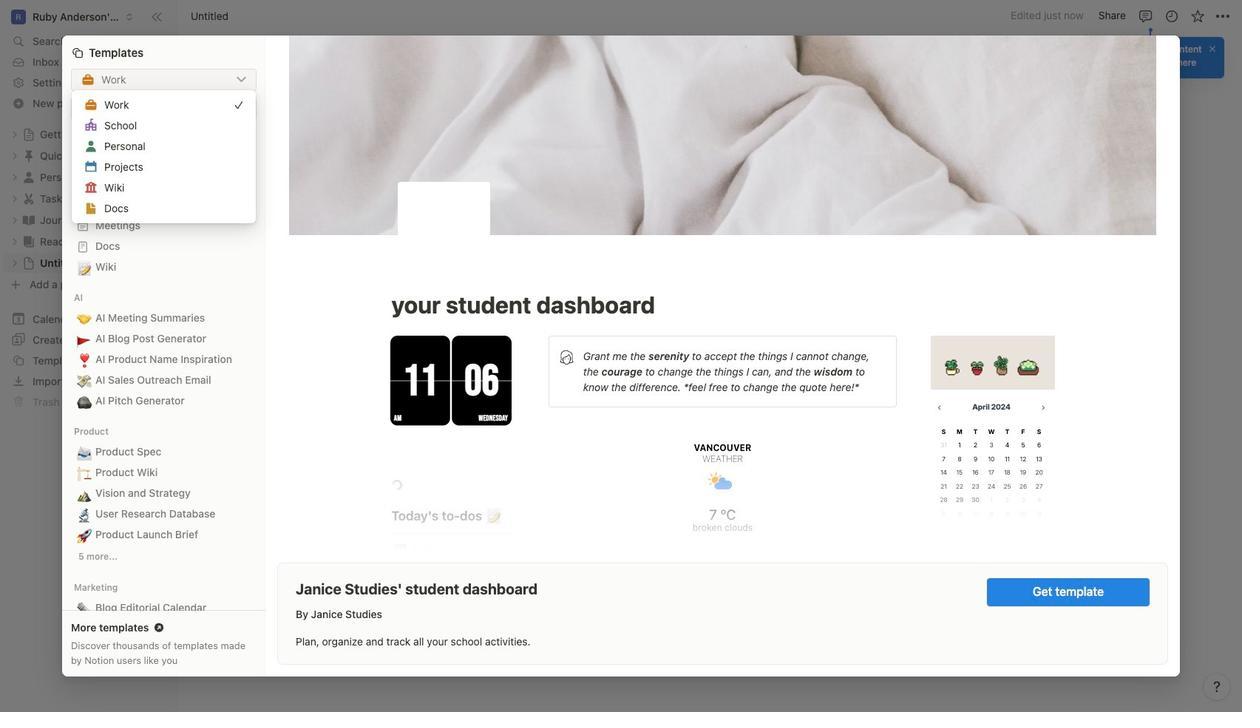 Task type: locate. For each thing, give the bounding box(es) containing it.
🚩 image
[[77, 330, 92, 349]]

updates image
[[1165, 9, 1180, 23]]

favorite image
[[1191, 9, 1205, 23]]

🪨 image
[[77, 392, 92, 411]]

❣️ image
[[77, 350, 92, 370]]

🚀 image
[[77, 526, 92, 545]]

Search templates text field
[[98, 103, 249, 114]]

close sidebar image
[[151, 11, 163, 23]]

🗞️ image
[[77, 599, 92, 618]]

menu
[[448, 489, 848, 641]]

🏗 image
[[77, 464, 92, 483]]

page icon image
[[398, 182, 490, 274]]



Task type: describe. For each thing, give the bounding box(es) containing it.
⛰️ image
[[77, 484, 92, 504]]

📨 image
[[77, 443, 92, 462]]

💸 image
[[77, 371, 92, 390]]

comments image
[[1139, 9, 1154, 23]]

📝 image
[[77, 258, 92, 277]]

🔬 image
[[77, 505, 92, 524]]



Task type: vqa. For each thing, say whether or not it's contained in the screenshot.
😀 'image'
no



